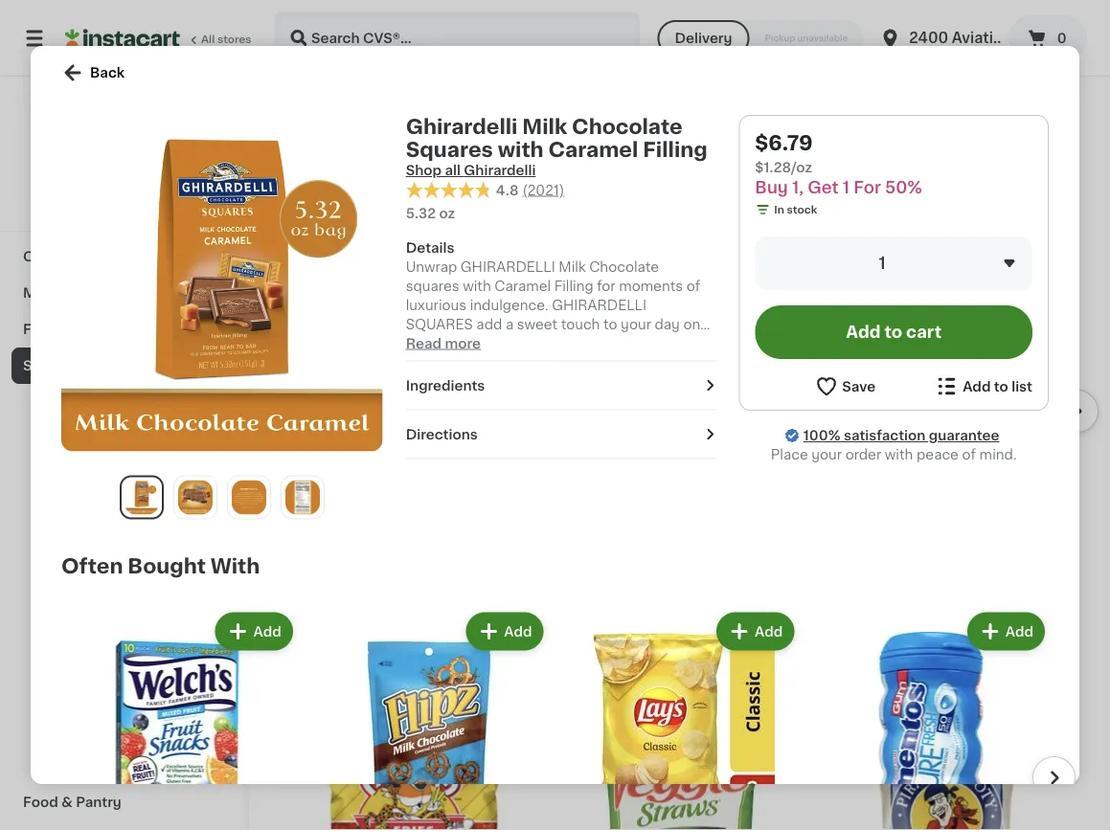 Task type: vqa. For each thing, say whether or not it's contained in the screenshot.
81
no



Task type: describe. For each thing, give the bounding box(es) containing it.
enlarge candy & chocolate ghirardelli milk chocolate squares with caramel filling ingredients (opens in a new tab) image
[[232, 480, 266, 515]]

instacart logo image
[[65, 27, 180, 50]]

prices
[[142, 165, 176, 176]]

cold
[[23, 250, 56, 263]]

dips & spreads link
[[11, 748, 233, 785]]

snacks inside "more snacks" link
[[73, 723, 121, 737]]

first
[[23, 323, 54, 336]]

1 horizontal spatial satisfaction
[[844, 429, 926, 443]]

& for chocolate
[[82, 432, 93, 445]]

cvs®
[[97, 204, 126, 214]]

1 vertical spatial with
[[71, 204, 94, 214]]

aviation
[[952, 31, 1012, 45]]

essentials
[[126, 250, 196, 263]]

cold & allergy essentials
[[23, 250, 196, 263]]

order
[[846, 448, 882, 462]]

view more for first the 'view more' link from the bottom of the page
[[986, 683, 1059, 697]]

100% satisfaction guarantee inside button
[[49, 184, 203, 195]]

see eligible items for product group containing 5
[[352, 613, 474, 627]]

2400
[[909, 31, 949, 45]]

1, inside product group
[[317, 492, 325, 502]]

read more button
[[406, 334, 481, 353]]

more snacks link
[[11, 712, 233, 748]]

$ 5 79
[[291, 464, 327, 484]]

all stores
[[201, 34, 252, 45]]

5
[[298, 464, 312, 484]]

medicine
[[23, 286, 87, 300]]

snack mixes
[[34, 505, 119, 518]]

items for product group containing see eligible items
[[702, 609, 741, 623]]

buy 1, get 1 for 50%
[[293, 492, 401, 502]]

see for right the "see eligible items" button
[[885, 590, 912, 604]]

(2021) button
[[523, 180, 565, 200]]

2 horizontal spatial see eligible items
[[885, 590, 1007, 604]]

rainbow
[[287, 527, 346, 541]]

1 horizontal spatial 100% satisfaction guarantee
[[804, 429, 1000, 443]]

& for dried
[[70, 578, 81, 591]]

first aid & safety
[[23, 323, 143, 336]]

oz
[[439, 207, 455, 220]]

get inside product group
[[327, 492, 347, 502]]

medicine link
[[11, 275, 233, 311]]

first aid & safety link
[[11, 311, 233, 348]]

& for allergy
[[59, 250, 70, 263]]

2400 aviation dr button
[[879, 11, 1033, 65]]

with inside ghirardelli milk chocolate squares with caramel filling shop all ghirardelli
[[498, 139, 544, 160]]

clusters,
[[448, 508, 508, 522]]

4.8 (2021)
[[496, 183, 565, 197]]

fruits
[[124, 578, 162, 591]]

& for popcorn
[[76, 687, 86, 700]]

0 vertical spatial candy
[[91, 359, 136, 373]]

view more for second the 'view more' link from the bottom of the page
[[986, 154, 1059, 167]]

more snacks
[[34, 723, 121, 737]]

enlarge candy & chocolate ghirardelli milk chocolate squares with caramel filling lifestyle (opens in a new tab) image
[[178, 480, 213, 515]]

cold & allergy essentials link
[[11, 239, 233, 275]]

add inside button
[[846, 324, 881, 341]]

candy,
[[340, 508, 388, 522]]

save button
[[815, 375, 876, 399]]

1 horizontal spatial eligible
[[648, 609, 699, 623]]

items for product group containing 5
[[435, 613, 474, 627]]

jerky & popcorn
[[34, 687, 147, 700]]

nuts & dried fruits link
[[11, 566, 233, 603]]

of
[[962, 448, 976, 462]]

chocolate for &
[[97, 432, 166, 445]]

ghirardelli milk chocolate squares with caramel filling shop all ghirardelli
[[406, 116, 708, 177]]

directions
[[406, 428, 478, 441]]

snacks inside snacks & candy link
[[23, 359, 73, 373]]

add to cart button
[[755, 306, 1033, 359]]

place your order with peace of mind.
[[771, 448, 1017, 462]]

dips & spreads
[[34, 760, 139, 773]]

peace
[[917, 448, 959, 462]]

shop
[[406, 164, 442, 177]]

79
[[314, 465, 327, 475]]

on
[[287, 150, 319, 170]]

squares
[[406, 139, 493, 160]]

extracare®
[[129, 204, 189, 214]]

chocolate for milk
[[572, 116, 683, 137]]

ingredients button
[[406, 376, 716, 395]]

2 horizontal spatial see eligible items button
[[821, 581, 1072, 613]]

& for candy
[[76, 359, 88, 373]]

view for second the 'view more' link from the bottom of the page
[[986, 154, 1019, 167]]

gummy
[[391, 508, 445, 522]]

everyday store prices
[[57, 165, 176, 176]]

add inside button
[[963, 380, 991, 393]]

mixes
[[79, 505, 119, 518]]

ghirardelli
[[406, 116, 518, 137]]

buy inside product group
[[293, 492, 315, 502]]

& for baked
[[93, 650, 104, 664]]

add to list
[[963, 380, 1033, 393]]

more
[[445, 337, 481, 350]]

buy inside $6.79 $1.28/oz buy 1, get 1 for 50%
[[755, 180, 788, 196]]

$7.29 element
[[554, 461, 805, 486]]

back
[[90, 66, 125, 80]]

to for list
[[994, 380, 1009, 393]]

often
[[61, 557, 123, 577]]

2 horizontal spatial eligible
[[915, 590, 965, 604]]

food & pantry
[[23, 796, 122, 810]]

add to cart
[[846, 324, 942, 341]]

snack
[[34, 505, 76, 518]]

jerky & popcorn link
[[11, 675, 233, 712]]

1 view more link from the top
[[986, 151, 1072, 170]]

snacks & candy
[[23, 359, 136, 373]]

1 vertical spatial 100%
[[804, 429, 841, 443]]

food & pantry link
[[11, 785, 233, 821]]

see eligible items button for product group containing 5
[[287, 604, 539, 636]]

see for the "see eligible items" button associated with product group containing see eligible items
[[619, 609, 645, 623]]

2 horizontal spatial items
[[969, 590, 1007, 604]]

back button
[[61, 61, 125, 84]]

see eligible items for product group containing see eligible items
[[619, 609, 741, 623]]

food
[[23, 796, 58, 810]]

in
[[774, 205, 785, 215]]

pantry
[[76, 796, 122, 810]]

spreads
[[83, 760, 139, 773]]

2 view more link from the top
[[986, 680, 1072, 699]]

50% inside $6.79 $1.28/oz buy 1, get 1 for 50%
[[885, 180, 922, 196]]

2 vertical spatial with
[[885, 448, 913, 462]]

safety
[[98, 323, 143, 336]]

candy & chocolate
[[34, 432, 166, 445]]

for inside product group
[[357, 492, 375, 502]]

ingredients
[[406, 379, 485, 392]]

5.32 oz
[[406, 207, 455, 220]]



Task type: locate. For each thing, give the bounding box(es) containing it.
0 horizontal spatial $
[[291, 465, 298, 475]]

& right the dips
[[69, 760, 80, 773]]

aid
[[57, 323, 80, 336]]

★★★★★
[[406, 182, 492, 198], [406, 182, 492, 198]]

50% up nerds candy, gummy clusters, rainbow on the bottom of the page
[[377, 492, 401, 502]]

snacks up chips
[[23, 359, 73, 373]]

satisfaction up place your order with peace of mind.
[[844, 429, 926, 443]]

0 vertical spatial 1,
[[792, 180, 804, 196]]

1, up in stock
[[792, 180, 804, 196]]

1 horizontal spatial 1
[[843, 180, 850, 196]]

1 horizontal spatial see eligible items
[[619, 609, 741, 623]]

1 horizontal spatial guarantee
[[929, 429, 1000, 443]]

candy
[[91, 359, 136, 373], [34, 432, 79, 445]]

2 horizontal spatial with
[[885, 448, 913, 462]]

view more link
[[986, 151, 1072, 170], [986, 680, 1072, 699]]

0 vertical spatial snacks
[[23, 359, 73, 373]]

cvs® logo image
[[104, 100, 140, 136]]

with
[[210, 557, 260, 577]]

delivery button
[[658, 20, 750, 57]]

milk
[[522, 116, 567, 137]]

2 vertical spatial more
[[34, 723, 69, 737]]

all
[[201, 34, 215, 45]]

save
[[842, 380, 876, 393]]

2 horizontal spatial 1
[[879, 255, 886, 272]]

your
[[812, 448, 842, 462]]

0 horizontal spatial eligible
[[382, 613, 432, 627]]

candy & chocolate link
[[11, 421, 233, 457]]

0 vertical spatial chocolate
[[572, 116, 683, 137]]

more for first the 'view more' link from the bottom of the page
[[1023, 683, 1059, 697]]

0 vertical spatial with
[[498, 139, 544, 160]]

0 vertical spatial buy
[[755, 180, 788, 196]]

0 horizontal spatial see
[[352, 613, 378, 627]]

list
[[1012, 380, 1033, 393]]

& right jerky
[[76, 687, 86, 700]]

bought
[[128, 557, 206, 577]]

satisfaction up the cvs®
[[81, 184, 145, 195]]

chocolate inside candy & chocolate link
[[97, 432, 166, 445]]

earn
[[44, 204, 68, 214]]

0 vertical spatial view
[[986, 154, 1019, 167]]

dips
[[34, 760, 65, 773]]

1 horizontal spatial for
[[854, 180, 881, 196]]

& right "food"
[[61, 796, 73, 810]]

1 horizontal spatial $
[[825, 465, 832, 475]]

in stock
[[774, 205, 817, 215]]

2 horizontal spatial see
[[885, 590, 912, 604]]

sale
[[323, 150, 369, 170]]

for up candy,
[[357, 492, 375, 502]]

cookies & baked treats link
[[11, 639, 233, 675]]

eligible
[[915, 590, 965, 604], [648, 609, 699, 623], [382, 613, 432, 627]]

get inside $6.79 $1.28/oz buy 1, get 1 for 50%
[[808, 180, 839, 196]]

1 inside field
[[879, 255, 886, 272]]

1 view from the top
[[986, 154, 1019, 167]]

satisfaction inside button
[[81, 184, 145, 195]]

1 horizontal spatial 1,
[[792, 180, 804, 196]]

1 horizontal spatial 50%
[[885, 180, 922, 196]]

cookies & baked treats
[[34, 650, 194, 664]]

nerds candy, gummy clusters, rainbow
[[287, 508, 508, 541]]

0 horizontal spatial buy
[[293, 492, 315, 502]]

1 horizontal spatial buy
[[755, 180, 788, 196]]

1 vertical spatial chocolate
[[97, 432, 166, 445]]

directions button
[[406, 425, 716, 444]]

guarantee up extracare®
[[147, 184, 203, 195]]

candy down chips
[[34, 432, 79, 445]]

1 vertical spatial more
[[1023, 683, 1059, 697]]

item carousel region
[[287, 195, 1099, 648], [34, 601, 1076, 831]]

read more
[[406, 337, 481, 350]]

chocolate up the caramel
[[572, 116, 683, 137]]

filling
[[643, 139, 708, 160]]

1 vertical spatial candy
[[34, 432, 79, 445]]

satisfaction
[[81, 184, 145, 195], [844, 429, 926, 443]]

0 horizontal spatial see eligible items
[[352, 613, 474, 627]]

buy
[[755, 180, 788, 196], [293, 492, 315, 502]]

get up nerds
[[327, 492, 347, 502]]

$ left 79
[[291, 465, 298, 475]]

guarantee up 'of'
[[929, 429, 1000, 443]]

1 vertical spatial satisfaction
[[844, 429, 926, 443]]

1 horizontal spatial 100%
[[804, 429, 841, 443]]

1 vertical spatial get
[[327, 492, 347, 502]]

0 vertical spatial view more link
[[986, 151, 1072, 170]]

on sale now link
[[287, 149, 422, 172]]

1 vertical spatial 1,
[[317, 492, 325, 502]]

1 vertical spatial to
[[994, 380, 1009, 393]]

$ for $ 5 79
[[291, 465, 298, 475]]

dried
[[84, 578, 121, 591]]

now
[[374, 150, 422, 170]]

1 vertical spatial snacks
[[73, 723, 121, 737]]

100% up the "your"
[[804, 429, 841, 443]]

100% satisfaction guarantee button
[[30, 178, 214, 197]]

& right cold
[[59, 250, 70, 263]]

1 horizontal spatial see eligible items button
[[554, 600, 805, 632]]

chips link
[[11, 384, 233, 421]]

100% satisfaction guarantee up place your order with peace of mind.
[[804, 429, 1000, 443]]

1 horizontal spatial with
[[498, 139, 544, 160]]

often bought with
[[61, 557, 260, 577]]

to left the "cart"
[[885, 324, 903, 341]]

service type group
[[658, 20, 863, 57]]

$ button
[[821, 202, 1072, 577]]

with down the 100% satisfaction guarantee link
[[885, 448, 913, 462]]

item carousel region containing add
[[34, 601, 1076, 831]]

earn with cvs® extracare®
[[44, 204, 189, 214]]

1 horizontal spatial chocolate
[[572, 116, 683, 137]]

1 vertical spatial for
[[357, 492, 375, 502]]

1 vertical spatial buy
[[293, 492, 315, 502]]

& down chips link
[[82, 432, 93, 445]]

1 horizontal spatial candy
[[91, 359, 136, 373]]

& for pantry
[[61, 796, 73, 810]]

0 horizontal spatial 50%
[[377, 492, 401, 502]]

50%
[[885, 180, 922, 196], [377, 492, 401, 502]]

to for cart
[[885, 324, 903, 341]]

1
[[843, 180, 850, 196], [879, 255, 886, 272], [350, 492, 354, 502]]

$ inside $ 5 79
[[291, 465, 298, 475]]

0 vertical spatial 50%
[[885, 180, 922, 196]]

0 horizontal spatial with
[[71, 204, 94, 214]]

1 $ from the left
[[291, 465, 298, 475]]

0 horizontal spatial 100% satisfaction guarantee
[[49, 184, 203, 195]]

allergy
[[74, 250, 122, 263]]

to inside add to list button
[[994, 380, 1009, 393]]

mind.
[[980, 448, 1017, 462]]

enlarge candy & chocolate ghirardelli milk chocolate squares with caramel filling hero (opens in a new tab) image
[[124, 480, 159, 515]]

more
[[1023, 154, 1059, 167], [1023, 683, 1059, 697], [34, 723, 69, 737]]

1 inside product group
[[350, 492, 354, 502]]

store
[[111, 165, 139, 176]]

cookies
[[34, 650, 90, 664]]

caramel
[[548, 139, 638, 160]]

1 vertical spatial 100% satisfaction guarantee
[[804, 429, 1000, 443]]

1 vertical spatial 1
[[879, 255, 886, 272]]

0 horizontal spatial get
[[327, 492, 347, 502]]

candy down safety on the left of page
[[91, 359, 136, 373]]

0 vertical spatial for
[[854, 180, 881, 196]]

& down often
[[70, 578, 81, 591]]

0 vertical spatial get
[[808, 180, 839, 196]]

enlarge candy & chocolate ghirardelli milk chocolate squares with caramel filling nutrition (opens in a new tab) image
[[285, 480, 320, 515]]

0 horizontal spatial satisfaction
[[81, 184, 145, 195]]

0 horizontal spatial for
[[357, 492, 375, 502]]

None search field
[[274, 11, 640, 65]]

guarantee
[[147, 184, 203, 195], [929, 429, 1000, 443]]

1, inside $6.79 $1.28/oz buy 1, get 1 for 50%
[[792, 180, 804, 196]]

see eligible items button for product group containing see eligible items
[[554, 600, 805, 632]]

100% up earn
[[49, 184, 78, 195]]

more for second the 'view more' link from the bottom of the page
[[1023, 154, 1059, 167]]

2 view more from the top
[[986, 683, 1059, 697]]

& down first aid & safety
[[76, 359, 88, 373]]

1 vertical spatial guarantee
[[929, 429, 1000, 443]]

buy up nerds
[[293, 492, 315, 502]]

100% satisfaction guarantee down store
[[49, 184, 203, 195]]

50% up 1 field
[[885, 180, 922, 196]]

chips
[[34, 396, 74, 409]]

baked
[[107, 650, 149, 664]]

to inside the add to cart button
[[885, 324, 903, 341]]

1 inside $6.79 $1.28/oz buy 1, get 1 for 50%
[[843, 180, 850, 196]]

0 vertical spatial satisfaction
[[81, 184, 145, 195]]

1 horizontal spatial get
[[808, 180, 839, 196]]

guarantee inside button
[[147, 184, 203, 195]]

chocolate down chips link
[[97, 432, 166, 445]]

item carousel region containing 5
[[287, 195, 1099, 648]]

0 button
[[1009, 15, 1087, 61]]

see for the "see eligible items" button corresponding to product group containing 5
[[352, 613, 378, 627]]

1 horizontal spatial to
[[994, 380, 1009, 393]]

snacks
[[23, 359, 73, 373], [73, 723, 121, 737]]

& left baked on the bottom
[[93, 650, 104, 664]]

1 vertical spatial 50%
[[377, 492, 401, 502]]

popcorn
[[90, 687, 147, 700]]

0 horizontal spatial guarantee
[[147, 184, 203, 195]]

0 horizontal spatial to
[[885, 324, 903, 341]]

get up stock
[[808, 180, 839, 196]]

nuts
[[34, 578, 66, 591]]

1 view more from the top
[[986, 154, 1059, 167]]

50% inside product group
[[377, 492, 401, 502]]

100% satisfaction guarantee link
[[804, 426, 1000, 445]]

snacks down jerky & popcorn
[[73, 723, 121, 737]]

add button
[[992, 208, 1066, 243], [217, 615, 291, 649], [468, 615, 542, 649], [719, 615, 792, 649], [969, 615, 1043, 649], [726, 738, 800, 772], [992, 738, 1066, 772]]

to left list
[[994, 380, 1009, 393]]

with up ghirardelli
[[498, 139, 544, 160]]

0 vertical spatial 1
[[843, 180, 850, 196]]

0 horizontal spatial items
[[435, 613, 474, 627]]

snack mixes link
[[11, 493, 233, 530]]

product group
[[287, 202, 539, 636], [554, 202, 805, 632], [821, 202, 1072, 613], [61, 609, 297, 831], [312, 609, 547, 831], [563, 609, 798, 831], [814, 609, 1049, 831], [287, 732, 539, 831], [554, 732, 805, 831], [821, 732, 1072, 831]]

cart
[[906, 324, 942, 341]]

2 vertical spatial 1
[[350, 492, 354, 502]]

0 horizontal spatial 1,
[[317, 492, 325, 502]]

1,
[[792, 180, 804, 196], [317, 492, 325, 502]]

product group containing 5
[[287, 202, 539, 636]]

candy & chocolate ghirardelli milk chocolate squares with caramel filling hero image
[[61, 130, 383, 452]]

1 horizontal spatial see
[[619, 609, 645, 623]]

see eligible items button
[[821, 581, 1072, 613], [554, 600, 805, 632], [287, 604, 539, 636]]

0 vertical spatial more
[[1023, 154, 1059, 167]]

chocolate inside ghirardelli milk chocolate squares with caramel filling shop all ghirardelli
[[572, 116, 683, 137]]

view for first the 'view more' link from the bottom of the page
[[986, 683, 1019, 697]]

2400 aviation dr
[[909, 31, 1033, 45]]

1 horizontal spatial items
[[702, 609, 741, 623]]

100% satisfaction guarantee
[[49, 184, 203, 195], [804, 429, 1000, 443]]

& for spreads
[[69, 760, 80, 773]]

0 vertical spatial 100%
[[49, 184, 78, 195]]

all stores link
[[65, 11, 253, 65]]

& right aid
[[83, 323, 94, 336]]

add to list button
[[935, 375, 1033, 399]]

dr
[[1016, 31, 1033, 45]]

1 vertical spatial view more link
[[986, 680, 1072, 699]]

0 horizontal spatial see eligible items button
[[287, 604, 539, 636]]

product group containing see eligible items
[[554, 202, 805, 632]]

delivery
[[675, 32, 732, 45]]

everyday store prices link
[[57, 163, 187, 178]]

100% inside button
[[49, 184, 78, 195]]

0 horizontal spatial candy
[[34, 432, 79, 445]]

1 field
[[755, 237, 1033, 290]]

0 horizontal spatial 100%
[[49, 184, 78, 195]]

2 view from the top
[[986, 683, 1019, 697]]

0 vertical spatial view more
[[986, 154, 1059, 167]]

for inside $6.79 $1.28/oz buy 1, get 1 for 50%
[[854, 180, 881, 196]]

jerky
[[34, 687, 72, 700]]

1 vertical spatial view more
[[986, 683, 1059, 697]]

1, up nerds
[[317, 492, 325, 502]]

0 vertical spatial 100% satisfaction guarantee
[[49, 184, 203, 195]]

0 horizontal spatial 1
[[350, 492, 354, 502]]

$ for $
[[825, 465, 832, 475]]

0 vertical spatial to
[[885, 324, 903, 341]]

$ inside button
[[825, 465, 832, 475]]

$ down the "your"
[[825, 465, 832, 475]]

buy up in
[[755, 180, 788, 196]]

for up 1 field
[[854, 180, 881, 196]]

0 vertical spatial guarantee
[[147, 184, 203, 195]]

nuts & dried fruits
[[34, 578, 162, 591]]

1 vertical spatial view
[[986, 683, 1019, 697]]

with right earn
[[71, 204, 94, 214]]

chocolate
[[572, 116, 683, 137], [97, 432, 166, 445]]

add
[[1029, 219, 1057, 232], [846, 324, 881, 341], [963, 380, 991, 393], [253, 625, 281, 639], [504, 625, 532, 639], [755, 625, 783, 639], [1006, 625, 1034, 639], [762, 748, 790, 762], [1029, 748, 1057, 762]]

2 $ from the left
[[825, 465, 832, 475]]

0 horizontal spatial chocolate
[[97, 432, 166, 445]]

all
[[445, 164, 461, 177]]



